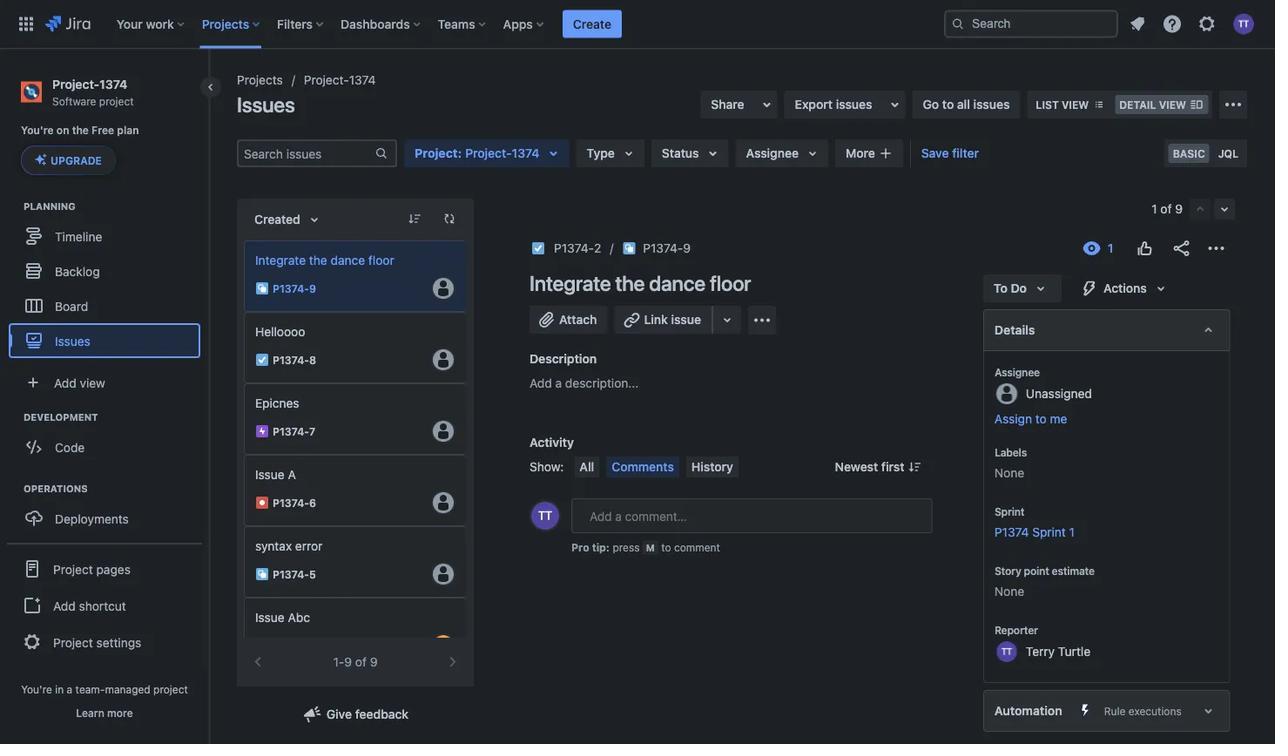 Task type: vqa. For each thing, say whether or not it's contained in the screenshot.
Pinned
no



Task type: describe. For each thing, give the bounding box(es) containing it.
project settings link
[[7, 623, 202, 661]]

backlog
[[55, 264, 100, 278]]

teams
[[438, 17, 475, 31]]

issues link
[[9, 323, 200, 358]]

actions
[[1104, 281, 1147, 295]]

assignee inside the "assignee" dropdown button
[[746, 146, 799, 160]]

comments
[[612, 460, 674, 474]]

projects link
[[237, 70, 283, 91]]

issue for issue a
[[255, 467, 285, 482]]

your
[[117, 17, 143, 31]]

apps button
[[498, 10, 550, 38]]

planning group
[[9, 200, 208, 363]]

9 inside subtask element
[[309, 282, 316, 294]]

1 horizontal spatial issues
[[237, 92, 295, 117]]

abc
[[288, 610, 310, 625]]

task element
[[244, 312, 467, 383]]

list view
[[1036, 98, 1089, 111]]

work
[[146, 17, 174, 31]]

issue a
[[255, 467, 296, 482]]

0 vertical spatial 1
[[1152, 202, 1158, 216]]

settings image
[[1197, 14, 1218, 34]]

view for list view
[[1062, 98, 1089, 111]]

planning
[[24, 201, 76, 212]]

story
[[994, 565, 1021, 577]]

0 vertical spatial dance
[[331, 253, 365, 267]]

subtask element containing issue abc
[[244, 598, 467, 669]]

open share dialog image
[[757, 94, 778, 115]]

projects for projects "popup button"
[[202, 17, 249, 31]]

tip:
[[592, 541, 610, 553]]

search image
[[951, 17, 965, 31]]

deployments
[[55, 511, 129, 526]]

newest first image
[[908, 460, 922, 474]]

5
[[309, 568, 316, 580]]

1-
[[333, 655, 344, 669]]

p1374-6
[[273, 497, 316, 509]]

activity
[[530, 435, 574, 450]]

copy link to issue image
[[688, 240, 701, 254]]

newest first button
[[825, 457, 933, 477]]

go to all issues link
[[913, 91, 1021, 118]]

project inside project-1374 software project
[[99, 95, 134, 107]]

add a description...
[[530, 376, 639, 390]]

save filter button
[[911, 139, 990, 167]]

9 up issue
[[683, 241, 691, 255]]

add app image
[[752, 310, 773, 331]]

4
[[309, 639, 316, 652]]

Add a comment… field
[[572, 498, 933, 533]]

point
[[1024, 565, 1049, 577]]

save filter
[[922, 146, 979, 160]]

executions
[[1129, 705, 1182, 717]]

terry
[[1026, 644, 1055, 658]]

show:
[[530, 460, 564, 474]]

detail
[[1120, 98, 1157, 111]]

1 horizontal spatial floor
[[710, 271, 751, 295]]

1 of 9
[[1152, 202, 1183, 216]]

all
[[580, 460, 594, 474]]

your work
[[117, 17, 174, 31]]

upgrade button
[[22, 147, 115, 174]]

planning image
[[3, 196, 24, 217]]

1 vertical spatial 1
[[1069, 525, 1075, 539]]

labels
[[994, 446, 1027, 458]]

issue
[[671, 312, 701, 327]]

menu bar containing all
[[571, 457, 742, 477]]

project for project settings
[[53, 635, 93, 649]]

1 horizontal spatial task image
[[531, 241, 545, 255]]

list
[[1036, 98, 1059, 111]]

created
[[254, 212, 300, 227]]

type button
[[576, 139, 645, 167]]

more
[[107, 707, 133, 719]]

subtask element containing syntax error
[[244, 526, 467, 598]]

1 horizontal spatial of
[[1161, 202, 1172, 216]]

2 none from the top
[[994, 584, 1024, 599]]

basic
[[1173, 147, 1206, 159]]

1 horizontal spatial integrate
[[530, 271, 611, 295]]

project- for project-1374
[[304, 73, 349, 87]]

comments button
[[607, 457, 679, 477]]

bug element
[[244, 455, 467, 526]]

p1374-9 link
[[643, 238, 691, 259]]

shortcut
[[79, 598, 126, 613]]

filters
[[277, 17, 313, 31]]

actions button
[[1069, 274, 1182, 302]]

p1374- inside the bug 'element'
[[273, 497, 309, 509]]

banner containing your work
[[0, 0, 1276, 49]]

0 vertical spatial a
[[555, 376, 562, 390]]

story point estimate
[[994, 565, 1095, 577]]

to for go
[[943, 97, 954, 112]]

profile image of terry turtle image
[[531, 502, 559, 530]]

description...
[[565, 376, 639, 390]]

share button
[[701, 91, 778, 118]]

Search issues text field
[[239, 141, 375, 166]]

7
[[309, 425, 315, 437]]

none inside labels none
[[994, 466, 1024, 480]]

actions image
[[1206, 238, 1227, 259]]

all
[[957, 97, 970, 112]]

description
[[530, 352, 597, 366]]

link web pages and more image
[[717, 309, 738, 330]]

group containing project pages
[[7, 543, 202, 667]]

9 up give feedback button
[[344, 655, 352, 669]]

story point estimate pin to top. only you can see pinned fields. image
[[1098, 564, 1112, 578]]

you're for you're on the free plan
[[21, 124, 54, 136]]

:
[[458, 146, 462, 160]]

2
[[594, 241, 601, 255]]

project pages
[[53, 562, 131, 576]]

error
[[295, 539, 323, 553]]

2 issues from the left
[[974, 97, 1010, 112]]

9 up share image at the right top of page
[[1176, 202, 1183, 216]]

project pages link
[[7, 550, 202, 588]]

p1374- down abc
[[273, 639, 309, 652]]

settings
[[96, 635, 141, 649]]

bug image
[[255, 496, 269, 510]]

import and bulk change issues image
[[1223, 94, 1244, 115]]

attach
[[559, 312, 597, 327]]

6
[[309, 497, 316, 509]]

team-
[[75, 683, 105, 695]]

project-1374 link
[[304, 70, 376, 91]]

pro tip: press m to comment
[[572, 541, 720, 553]]

apps
[[503, 17, 533, 31]]

teams button
[[433, 10, 493, 38]]

your work button
[[111, 10, 191, 38]]

add shortcut button
[[7, 588, 202, 623]]

export issues
[[795, 97, 873, 112]]

0 horizontal spatial task image
[[255, 353, 269, 367]]

primary element
[[10, 0, 944, 48]]

in
[[55, 683, 64, 695]]

operations
[[24, 483, 88, 495]]

p1374- inside epic element
[[273, 425, 309, 437]]

subtask image
[[255, 281, 269, 295]]

add for add a description...
[[530, 376, 552, 390]]

project for project pages
[[53, 562, 93, 576]]

epic element
[[244, 383, 467, 455]]

assignee pin to top. only you can see pinned fields. image
[[1043, 365, 1057, 379]]

rule executions
[[1104, 705, 1182, 717]]

your profile and settings image
[[1234, 14, 1255, 34]]

feedback
[[355, 707, 409, 721]]

labels none
[[994, 446, 1027, 480]]

filters button
[[272, 10, 330, 38]]

sort descending image
[[408, 212, 422, 226]]

Search field
[[944, 10, 1119, 38]]

1 horizontal spatial assignee
[[994, 366, 1040, 378]]



Task type: locate. For each thing, give the bounding box(es) containing it.
1 horizontal spatial p1374-9
[[643, 241, 691, 255]]

issues
[[836, 97, 873, 112], [974, 97, 1010, 112]]

1 horizontal spatial 1374
[[349, 73, 376, 87]]

subtask image
[[622, 241, 636, 255], [255, 567, 269, 581]]

link
[[644, 312, 668, 327]]

subtask image down syntax
[[255, 567, 269, 581]]

p1374- inside task element
[[273, 354, 309, 366]]

p1374- down a
[[273, 497, 309, 509]]

open export issues dropdown image
[[885, 94, 906, 115]]

0 horizontal spatial a
[[67, 683, 73, 695]]

1 issues from the left
[[836, 97, 873, 112]]

project right managed
[[153, 683, 188, 695]]

to
[[994, 281, 1008, 295]]

projects inside "popup button"
[[202, 17, 249, 31]]

to
[[943, 97, 954, 112], [1035, 412, 1047, 426], [661, 541, 671, 553]]

1 issue from the top
[[255, 467, 285, 482]]

unassigned
[[1026, 386, 1092, 400]]

sprint down "sprint pin to top. only you can see pinned fields." image
[[1032, 525, 1066, 539]]

do
[[1011, 281, 1027, 295]]

0 vertical spatial projects
[[202, 17, 249, 31]]

more button
[[836, 139, 903, 167]]

add for add view
[[54, 375, 76, 390]]

addicon image
[[879, 146, 893, 160]]

estimate
[[1052, 565, 1095, 577]]

filter
[[952, 146, 979, 160]]

1 horizontal spatial project
[[153, 683, 188, 695]]

0 vertical spatial issues
[[237, 92, 295, 117]]

2 subtask element from the top
[[244, 526, 467, 598]]

appswitcher icon image
[[16, 14, 37, 34]]

task image left p1374-2 link on the top
[[531, 241, 545, 255]]

you're left on
[[21, 124, 54, 136]]

jql
[[1219, 147, 1239, 159]]

p1374-4
[[273, 639, 316, 652]]

1 horizontal spatial 1
[[1152, 202, 1158, 216]]

dance
[[331, 253, 365, 267], [649, 271, 706, 295]]

project- right :
[[465, 146, 512, 160]]

1 up vote options: no one has voted for this issue yet. image
[[1152, 202, 1158, 216]]

details
[[994, 323, 1035, 337]]

automation
[[994, 704, 1062, 718]]

dance down created popup button
[[331, 253, 365, 267]]

view inside popup button
[[80, 375, 105, 390]]

p1374- right subtask image at the top of the page
[[273, 282, 309, 294]]

view
[[1062, 98, 1089, 111], [1159, 98, 1187, 111], [80, 375, 105, 390]]

0 horizontal spatial issues
[[55, 334, 90, 348]]

1374 right :
[[512, 146, 540, 160]]

0 horizontal spatial assignee
[[746, 146, 799, 160]]

task image
[[531, 241, 545, 255], [255, 353, 269, 367]]

issue for issue abc
[[255, 610, 285, 625]]

a
[[555, 376, 562, 390], [67, 683, 73, 695]]

project- for project-1374 software project
[[52, 77, 99, 91]]

integrate the dance floor down order by image
[[255, 253, 394, 267]]

sprint pin to top. only you can see pinned fields. image
[[1028, 504, 1042, 518]]

managed
[[105, 683, 150, 695]]

1 vertical spatial subtask image
[[255, 567, 269, 581]]

backlog link
[[9, 254, 200, 289]]

details element
[[983, 309, 1230, 351]]

1 none from the top
[[994, 466, 1024, 480]]

p1374-2 link
[[554, 238, 601, 259]]

projects right work
[[202, 17, 249, 31]]

development image
[[3, 407, 24, 428]]

status button
[[652, 139, 729, 167]]

add inside button
[[53, 598, 76, 613]]

software
[[52, 95, 96, 107]]

add view
[[54, 375, 105, 390]]

you're on the free plan
[[21, 124, 139, 136]]

jira image
[[45, 14, 90, 34], [45, 14, 90, 34]]

0 horizontal spatial issues
[[836, 97, 873, 112]]

0 vertical spatial to
[[943, 97, 954, 112]]

project up refresh icon
[[415, 146, 458, 160]]

0 vertical spatial issue
[[255, 467, 285, 482]]

p1374-2
[[554, 241, 601, 255]]

projects for projects link
[[237, 73, 283, 87]]

assign
[[994, 412, 1032, 426]]

1 horizontal spatial subtask image
[[622, 241, 636, 255]]

epic image
[[255, 424, 269, 438]]

project- inside project-1374 software project
[[52, 77, 99, 91]]

project inside 'link'
[[53, 562, 93, 576]]

0 vertical spatial the
[[72, 124, 89, 136]]

9 right 1-
[[370, 655, 378, 669]]

create
[[573, 17, 612, 31]]

1 vertical spatial a
[[67, 683, 73, 695]]

add left shortcut
[[53, 598, 76, 613]]

history button
[[686, 457, 739, 477]]

0 horizontal spatial of
[[355, 655, 367, 669]]

issues inside planning group
[[55, 334, 90, 348]]

project- up software
[[52, 77, 99, 91]]

operations image
[[3, 478, 24, 499]]

status
[[662, 146, 699, 160]]

1-9 of 9
[[333, 655, 378, 669]]

0 horizontal spatial sprint
[[994, 505, 1024, 518]]

me
[[1050, 412, 1067, 426]]

helloooo
[[255, 325, 305, 339]]

0 horizontal spatial the
[[72, 124, 89, 136]]

0 horizontal spatial integrate the dance floor
[[255, 253, 394, 267]]

issues right export
[[836, 97, 873, 112]]

0 horizontal spatial project-
[[52, 77, 99, 91]]

0 vertical spatial project
[[415, 146, 458, 160]]

you're left in
[[21, 683, 52, 695]]

0 horizontal spatial project
[[99, 95, 134, 107]]

the right on
[[72, 124, 89, 136]]

1 vertical spatial integrate
[[530, 271, 611, 295]]

help image
[[1162, 14, 1183, 34]]

m
[[646, 542, 655, 553]]

9 right subtask image at the top of the page
[[309, 282, 316, 294]]

banner
[[0, 0, 1276, 49]]

to left the all
[[943, 97, 954, 112]]

1374 down dashboards in the left of the page
[[349, 73, 376, 87]]

issue inside the bug 'element'
[[255, 467, 285, 482]]

you're in a team-managed project
[[21, 683, 188, 695]]

menu bar
[[571, 457, 742, 477]]

1 vertical spatial you're
[[21, 683, 52, 695]]

1 vertical spatial issue
[[255, 610, 285, 625]]

project settings
[[53, 635, 141, 649]]

0 vertical spatial assignee
[[746, 146, 799, 160]]

2 horizontal spatial 1374
[[512, 146, 540, 160]]

1 vertical spatial floor
[[710, 271, 751, 295]]

automation element
[[983, 690, 1230, 732]]

a right in
[[67, 683, 73, 695]]

1 vertical spatial p1374-9
[[273, 282, 316, 294]]

view for detail view
[[1159, 98, 1187, 111]]

add for add shortcut
[[53, 598, 76, 613]]

1 vertical spatial to
[[1035, 412, 1047, 426]]

1 vertical spatial issues
[[55, 334, 90, 348]]

issue left abc
[[255, 610, 285, 625]]

1 horizontal spatial the
[[309, 253, 327, 267]]

assignee button
[[736, 139, 829, 167]]

issues down board
[[55, 334, 90, 348]]

0 vertical spatial project
[[99, 95, 134, 107]]

0 horizontal spatial dance
[[331, 253, 365, 267]]

1 vertical spatial project
[[53, 562, 93, 576]]

0 horizontal spatial 1374
[[99, 77, 128, 91]]

1374 up free
[[99, 77, 128, 91]]

development
[[24, 412, 98, 423]]

press
[[613, 541, 640, 553]]

assignee down open share dialog icon
[[746, 146, 799, 160]]

1374 for project-1374
[[349, 73, 376, 87]]

add down description
[[530, 376, 552, 390]]

terry turtle
[[1026, 644, 1090, 658]]

view for add view
[[80, 375, 105, 390]]

integrate the dance floor up 'link'
[[530, 271, 751, 295]]

you're for you're in a team-managed project
[[21, 683, 52, 695]]

issue abc
[[255, 610, 310, 625]]

1 horizontal spatial sprint
[[1032, 525, 1066, 539]]

project-1374
[[304, 73, 376, 87]]

group
[[7, 543, 202, 667]]

0 vertical spatial subtask image
[[622, 241, 636, 255]]

1374 for project-1374 software project
[[99, 77, 128, 91]]

0 horizontal spatial to
[[661, 541, 671, 553]]

0 horizontal spatial integrate
[[255, 253, 306, 267]]

0 horizontal spatial subtask image
[[255, 567, 269, 581]]

projects down projects "popup button"
[[237, 73, 283, 87]]

2 horizontal spatial to
[[1035, 412, 1047, 426]]

dashboards button
[[335, 10, 427, 38]]

none
[[994, 466, 1024, 480], [994, 584, 1024, 599]]

1374 inside project-1374 software project
[[99, 77, 128, 91]]

operations group
[[9, 482, 208, 541]]

board
[[55, 299, 88, 313]]

p1374-9
[[643, 241, 691, 255], [273, 282, 316, 294]]

2 vertical spatial to
[[661, 541, 671, 553]]

issues down projects link
[[237, 92, 295, 117]]

notifications image
[[1127, 14, 1148, 34]]

p1374-9 right subtask image at the top of the page
[[273, 282, 316, 294]]

link issue button
[[615, 306, 714, 334]]

integrate up subtask image at the top of the page
[[255, 253, 306, 267]]

project- down "filters" popup button at the top
[[304, 73, 349, 87]]

code link
[[9, 430, 200, 465]]

1 horizontal spatial project-
[[304, 73, 349, 87]]

integrate down p1374-2 link on the top
[[530, 271, 611, 295]]

of
[[1161, 202, 1172, 216], [355, 655, 367, 669]]

p1374- down helloooo
[[273, 354, 309, 366]]

dance down p1374-9 link
[[649, 271, 706, 295]]

1 horizontal spatial integrate the dance floor
[[530, 271, 751, 295]]

1 horizontal spatial dance
[[649, 271, 706, 295]]

rule
[[1104, 705, 1126, 717]]

1 vertical spatial dance
[[649, 271, 706, 295]]

timeline link
[[9, 219, 200, 254]]

1 vertical spatial the
[[309, 253, 327, 267]]

order by image
[[304, 209, 325, 230]]

view right detail
[[1159, 98, 1187, 111]]

0 horizontal spatial view
[[80, 375, 105, 390]]

detail view
[[1120, 98, 1187, 111]]

1 horizontal spatial a
[[555, 376, 562, 390]]

0 vertical spatial none
[[994, 466, 1024, 480]]

p1374- left copy link to issue icon
[[643, 241, 683, 255]]

add inside popup button
[[54, 375, 76, 390]]

project for project : project-1374
[[415, 146, 458, 160]]

1 vertical spatial assignee
[[994, 366, 1040, 378]]

issues right the all
[[974, 97, 1010, 112]]

3 subtask element from the top
[[244, 598, 467, 669]]

project up add shortcut
[[53, 562, 93, 576]]

project
[[415, 146, 458, 160], [53, 562, 93, 576], [53, 635, 93, 649]]

0 horizontal spatial floor
[[368, 253, 394, 267]]

1 vertical spatial projects
[[237, 73, 283, 87]]

free
[[92, 124, 114, 136]]

of right 1-
[[355, 655, 367, 669]]

1 subtask element from the top
[[244, 240, 467, 312]]

1374
[[349, 73, 376, 87], [99, 77, 128, 91], [512, 146, 540, 160]]

view down issues link
[[80, 375, 105, 390]]

upgrade
[[51, 154, 102, 167]]

go
[[923, 97, 939, 112]]

sprint
[[994, 505, 1024, 518], [1032, 525, 1066, 539]]

add up development
[[54, 375, 76, 390]]

share image
[[1171, 238, 1192, 259]]

subtask element containing integrate the dance floor
[[244, 240, 467, 312]]

p1374- down syntax error
[[273, 568, 309, 580]]

to right the m
[[661, 541, 671, 553]]

0 vertical spatial sprint
[[994, 505, 1024, 518]]

0 vertical spatial of
[[1161, 202, 1172, 216]]

give feedback
[[327, 707, 409, 721]]

issues inside button
[[836, 97, 873, 112]]

2 horizontal spatial view
[[1159, 98, 1187, 111]]

of up share image at the right top of page
[[1161, 202, 1172, 216]]

the down order by image
[[309, 253, 327, 267]]

to inside button
[[1035, 412, 1047, 426]]

assign to me
[[994, 412, 1067, 426]]

subtask image right 2
[[622, 241, 636, 255]]

1 horizontal spatial to
[[943, 97, 954, 112]]

1 vertical spatial of
[[355, 655, 367, 669]]

floor
[[368, 253, 394, 267], [710, 271, 751, 295]]

project down add shortcut
[[53, 635, 93, 649]]

1 up estimate on the right bottom of page
[[1069, 525, 1075, 539]]

newest first
[[835, 460, 905, 474]]

1 vertical spatial project
[[153, 683, 188, 695]]

p1374- right epic image
[[273, 425, 309, 437]]

p1374-9 right 2
[[643, 241, 691, 255]]

1 vertical spatial sprint
[[1032, 525, 1066, 539]]

go to all issues
[[923, 97, 1010, 112]]

0 vertical spatial p1374-9
[[643, 241, 691, 255]]

syntax
[[255, 539, 292, 553]]

none down labels
[[994, 466, 1024, 480]]

to do
[[994, 281, 1027, 295]]

p1374
[[994, 525, 1029, 539]]

refresh image
[[443, 212, 457, 226]]

a down description
[[555, 376, 562, 390]]

none down story
[[994, 584, 1024, 599]]

assignee left assignee pin to top. only you can see pinned fields. image
[[994, 366, 1040, 378]]

learn more
[[76, 707, 133, 719]]

1 horizontal spatial issues
[[974, 97, 1010, 112]]

epicnes
[[255, 396, 299, 410]]

comment
[[674, 541, 720, 553]]

syntax error
[[255, 539, 323, 553]]

2 issue from the top
[[255, 610, 285, 625]]

1
[[1152, 202, 1158, 216], [1069, 525, 1075, 539]]

0 vertical spatial you're
[[21, 124, 54, 136]]

0 vertical spatial task image
[[531, 241, 545, 255]]

on
[[57, 124, 69, 136]]

2 vertical spatial the
[[615, 271, 645, 295]]

1 you're from the top
[[21, 124, 54, 136]]

task image left p1374-8
[[255, 353, 269, 367]]

add view button
[[10, 365, 199, 400]]

timeline
[[55, 229, 102, 243]]

2 vertical spatial project
[[53, 635, 93, 649]]

p1374-8
[[273, 354, 316, 366]]

to for assign
[[1035, 412, 1047, 426]]

0 vertical spatial floor
[[368, 253, 394, 267]]

list box
[[244, 240, 467, 744]]

2 horizontal spatial the
[[615, 271, 645, 295]]

the up 'link'
[[615, 271, 645, 295]]

project up plan
[[99, 95, 134, 107]]

2 horizontal spatial project-
[[465, 146, 512, 160]]

to left me
[[1035, 412, 1047, 426]]

2 you're from the top
[[21, 683, 52, 695]]

list box containing integrate the dance floor
[[244, 240, 467, 744]]

sprint up p1374 on the right bottom
[[994, 505, 1024, 518]]

all button
[[575, 457, 600, 477]]

0 vertical spatial integrate the dance floor
[[255, 253, 394, 267]]

project-
[[304, 73, 349, 87], [52, 77, 99, 91], [465, 146, 512, 160]]

0 vertical spatial integrate
[[255, 253, 306, 267]]

issue left a
[[255, 467, 285, 482]]

p1374- up the attach
[[554, 241, 594, 255]]

0 horizontal spatial p1374-9
[[273, 282, 316, 294]]

export issues button
[[785, 91, 906, 118]]

1 vertical spatial integrate the dance floor
[[530, 271, 751, 295]]

1 horizontal spatial view
[[1062, 98, 1089, 111]]

p1374 sprint 1 link
[[994, 525, 1075, 539]]

subtask element
[[244, 240, 467, 312], [244, 526, 467, 598], [244, 598, 467, 669]]

1 vertical spatial none
[[994, 584, 1024, 599]]

vote options: no one has voted for this issue yet. image
[[1134, 238, 1155, 259]]

development group
[[9, 411, 208, 470]]

to do button
[[983, 274, 1062, 302]]

0 horizontal spatial 1
[[1069, 525, 1075, 539]]

view right list
[[1062, 98, 1089, 111]]

1 vertical spatial task image
[[255, 353, 269, 367]]

link issue
[[644, 312, 701, 327]]

type
[[587, 146, 615, 160]]



